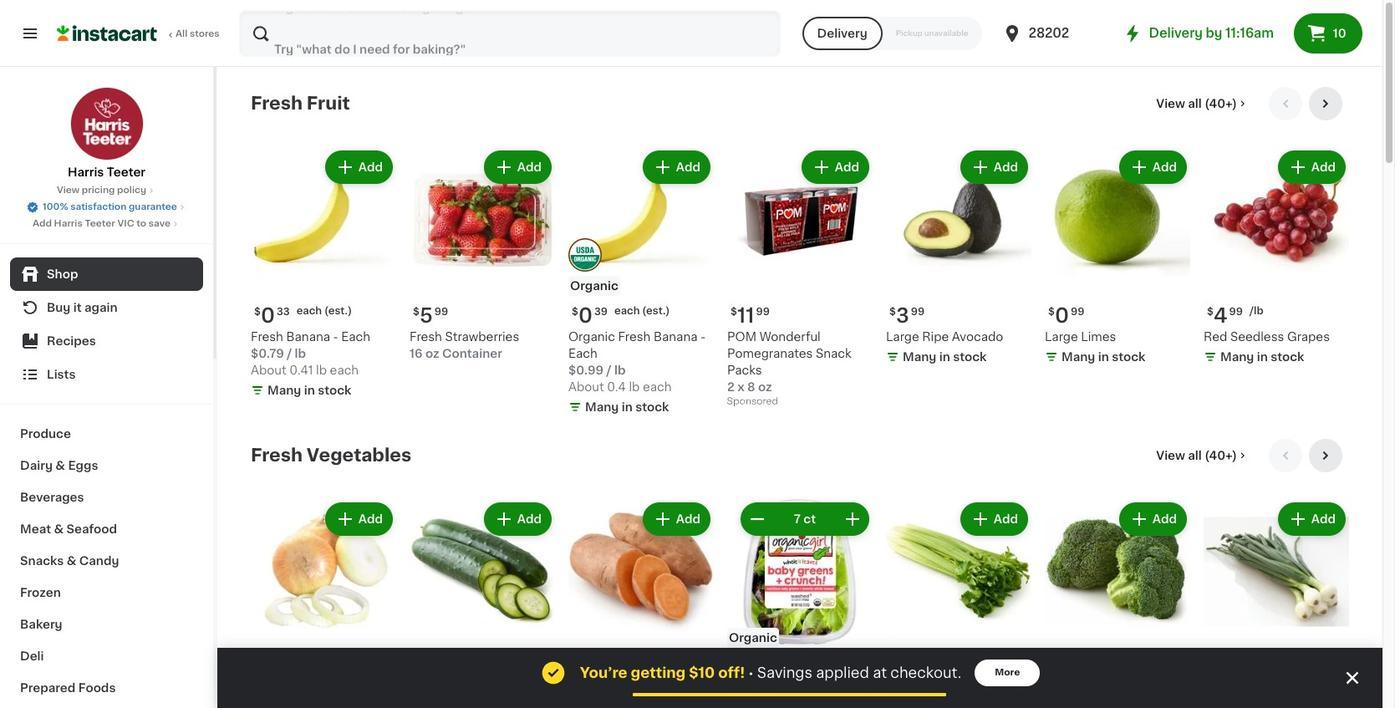 Task type: describe. For each thing, give the bounding box(es) containing it.
add inside 'link'
[[33, 219, 52, 228]]

sweet
[[569, 683, 605, 695]]

meat
[[20, 523, 51, 535]]

teeter inside harris teeter link
[[107, 166, 146, 178]]

many down 0.41
[[268, 385, 301, 396]]

fresh for fresh fruit
[[251, 94, 303, 112]]

snacks & candy link
[[10, 545, 203, 577]]

1 vertical spatial view
[[57, 186, 79, 195]]

harris inside 'link'
[[54, 219, 83, 228]]

& for dairy
[[55, 460, 65, 472]]

buy it again
[[47, 302, 118, 314]]

satisfaction
[[70, 202, 126, 212]]

fresh for fresh vegetables
[[251, 447, 303, 464]]

lb up 0.41
[[295, 348, 306, 360]]

• savings applied at checkout.
[[749, 666, 962, 680]]

large ripe avocado
[[886, 331, 1004, 343]]

item badge image
[[569, 238, 602, 271]]

fruit
[[307, 94, 350, 112]]

view all (40+) for 3
[[1157, 98, 1238, 110]]

$1.96 each (estimated) element
[[1045, 651, 1191, 681]]

94
[[594, 659, 608, 669]]

(est.) for 11
[[642, 306, 670, 316]]

0 horizontal spatial $ 4 99
[[731, 658, 767, 677]]

in for limes
[[1099, 351, 1109, 363]]

view pricing policy
[[57, 186, 146, 195]]

/ inside 'fresh banana - each $0.79 / lb about 0.41 lb each'
[[287, 348, 292, 360]]

$ inside $ 3 99
[[890, 307, 896, 317]]

$0.33 each (estimated) element
[[251, 299, 396, 329]]

each (est.) for 11
[[615, 306, 670, 316]]

deli
[[20, 651, 44, 662]]

$ inside $ 5 99
[[413, 307, 420, 317]]

container
[[442, 348, 502, 360]]

each inside 'fresh banana - each $0.79 / lb about 0.41 lb each'
[[341, 331, 371, 343]]

28202
[[1029, 27, 1070, 39]]

recipes link
[[10, 324, 203, 358]]

$ inside $ 11 99
[[731, 307, 737, 317]]

lists
[[47, 369, 76, 380]]

(40+) for 2
[[1205, 450, 1238, 462]]

view for 11
[[1157, 98, 1186, 110]]

large limes
[[1045, 331, 1117, 343]]

add harris teeter vic to save
[[33, 219, 171, 228]]

fresh fruit
[[251, 94, 350, 112]]

by
[[1206, 27, 1223, 39]]

organic inside organic fresh banana - each $0.99 / lb about 0.4 lb each
[[569, 331, 615, 343]]

buy it again link
[[10, 291, 203, 324]]

many in stock for ripe
[[903, 351, 987, 363]]

organic fresh banana - each $0.99 / lb about 0.4 lb each
[[569, 331, 706, 393]]

teeter inside add harris teeter vic to save 'link'
[[85, 219, 115, 228]]

snack
[[816, 348, 852, 360]]

treatment tracker modal dialog
[[217, 648, 1383, 708]]

99 for large ripe avocado
[[911, 307, 925, 317]]

99 for celery
[[911, 659, 924, 669]]

snacks & candy
[[20, 555, 119, 567]]

ripe
[[923, 331, 949, 343]]

99 for pom wonderful pomegranates snack packs
[[756, 307, 770, 317]]

0 for $ 0 99
[[1055, 306, 1069, 325]]

save
[[149, 219, 171, 228]]

prepared foods link
[[10, 672, 203, 704]]

oz inside fresh strawberries 16 oz container
[[426, 348, 440, 360]]

delivery by 11:16am link
[[1123, 23, 1274, 43]]

meat & seafood link
[[10, 513, 203, 545]]

$0.99
[[569, 365, 604, 376]]

$ inside $ 0 94
[[572, 659, 579, 669]]

seafood
[[67, 523, 117, 535]]

each (est.) inside $0.33 each (estimated) element
[[297, 306, 352, 316]]

$ 4 99 inside $4.99 per pound element
[[1208, 306, 1243, 325]]

in for ripe
[[940, 351, 951, 363]]

39
[[594, 307, 608, 317]]

100%
[[43, 202, 68, 212]]

2 vertical spatial organic
[[729, 632, 778, 644]]

buy
[[47, 302, 71, 314]]

each for $ 0 94
[[615, 658, 640, 668]]

frozen link
[[10, 577, 203, 609]]

0 horizontal spatial 4
[[737, 658, 751, 677]]

fresh for fresh banana - each $0.79 / lb about 0.41 lb each
[[251, 331, 283, 343]]

many for seedless
[[1221, 351, 1255, 363]]

vegetables
[[307, 447, 412, 464]]

10
[[1334, 28, 1347, 39]]

potato
[[608, 683, 647, 695]]

delivery by 11:16am
[[1149, 27, 1274, 39]]

packs
[[728, 365, 762, 376]]

pricing
[[82, 186, 115, 195]]

0 vertical spatial 4
[[1214, 306, 1228, 325]]

each inside organic fresh banana - each $0.99 / lb about 0.4 lb each
[[643, 381, 672, 393]]

0 for $ 0 33
[[261, 306, 275, 325]]

2 item carousel region from the top
[[251, 439, 1350, 708]]

$ inside $ 0 33
[[254, 307, 261, 317]]

more
[[995, 668, 1020, 677]]

pomegranates
[[728, 348, 813, 360]]

$ inside $ 0 39
[[572, 307, 579, 317]]

meat & seafood
[[20, 523, 117, 535]]

99 for large limes
[[1071, 307, 1085, 317]]

all stores link
[[57, 10, 221, 57]]

beverages
[[20, 492, 84, 503]]

sweet potato
[[569, 683, 647, 695]]

16
[[410, 348, 423, 360]]

dairy
[[20, 460, 53, 472]]

strawberries
[[445, 331, 520, 343]]

all for 2
[[1189, 450, 1202, 462]]

/ inside organic fresh banana - each $0.99 / lb about 0.4 lb each
[[607, 365, 612, 376]]

in down 0.4
[[622, 401, 633, 413]]

frozen
[[20, 587, 61, 599]]

100% satisfaction guarantee
[[43, 202, 177, 212]]

product group containing 3
[[886, 147, 1032, 369]]

limes
[[1081, 331, 1117, 343]]

wonderful
[[760, 331, 821, 343]]

candy
[[79, 555, 119, 567]]

$1.52 each (estimated) element
[[251, 651, 396, 681]]

red seedless grapes
[[1204, 331, 1330, 343]]

produce
[[20, 428, 71, 440]]

all for 3
[[1189, 98, 1202, 110]]

getting
[[631, 666, 686, 680]]

stock for ripe
[[953, 351, 987, 363]]

dairy & eggs link
[[10, 450, 203, 482]]

in down 0.41
[[304, 385, 315, 396]]

fresh for fresh strawberries 16 oz container
[[410, 331, 442, 343]]

7
[[794, 513, 801, 525]]

stock for seedless
[[1271, 351, 1305, 363]]

at
[[873, 666, 887, 680]]

seedless
[[1231, 331, 1285, 343]]

more button
[[975, 660, 1041, 687]]

all stores
[[176, 29, 220, 38]]

bakery
[[20, 619, 62, 631]]

many for limes
[[1062, 351, 1096, 363]]

stock for limes
[[1112, 351, 1146, 363]]

lb right 0.4
[[629, 381, 640, 393]]

1 horizontal spatial 2
[[896, 658, 909, 677]]

sponsored badge image
[[728, 397, 778, 406]]

stock down organic fresh banana - each $0.99 / lb about 0.4 lb each
[[636, 401, 669, 413]]

3
[[896, 306, 910, 325]]

lb up 0.4
[[615, 365, 626, 376]]

$0.94 each (estimated) element
[[569, 651, 714, 681]]

0 for $ 0 39
[[579, 306, 593, 325]]

eggs
[[68, 460, 98, 472]]

$ 0 33
[[254, 306, 290, 325]]

7 ct
[[794, 513, 816, 525]]

off!
[[718, 666, 745, 680]]

many for ripe
[[903, 351, 937, 363]]

ct
[[804, 513, 816, 525]]

many in stock for seedless
[[1221, 351, 1305, 363]]

0.4
[[607, 381, 626, 393]]

delivery for delivery
[[818, 28, 868, 39]]

policy
[[117, 186, 146, 195]]

guarantee
[[129, 202, 177, 212]]

each (est.) for 4
[[615, 658, 671, 668]]

$0.39 each (estimated) element
[[569, 299, 714, 329]]

delivery button
[[802, 17, 883, 50]]



Task type: vqa. For each thing, say whether or not it's contained in the screenshot.
★★★★★
no



Task type: locate. For each thing, give the bounding box(es) containing it.
$ inside $ 2 99
[[890, 659, 896, 669]]

0 vertical spatial teeter
[[107, 166, 146, 178]]

$ left •
[[731, 659, 737, 669]]

99 up large limes
[[1071, 307, 1085, 317]]

product group containing 11
[[728, 147, 873, 411]]

0 vertical spatial all
[[1189, 98, 1202, 110]]

0 for $ 0 94
[[579, 658, 593, 677]]

$ up "pom"
[[731, 307, 737, 317]]

beverages link
[[10, 482, 203, 513]]

99 up celery
[[911, 659, 924, 669]]

teeter up the policy
[[107, 166, 146, 178]]

pom
[[728, 331, 757, 343]]

1 - from the left
[[333, 331, 338, 343]]

organicgirl baby greens + crunch!
[[728, 683, 830, 708]]

99 left /lb
[[1230, 307, 1243, 317]]

0 vertical spatial 2
[[728, 381, 735, 393]]

28202 button
[[1002, 10, 1103, 57]]

2 view all (40+) button from the top
[[1150, 439, 1256, 472]]

large for 3
[[886, 331, 920, 343]]

product group containing 2
[[886, 499, 1032, 708]]

oz
[[426, 348, 440, 360], [758, 381, 772, 393]]

11
[[737, 306, 755, 325]]

view for 4
[[1157, 450, 1186, 462]]

organic
[[570, 280, 619, 292], [569, 331, 615, 343], [729, 632, 778, 644]]

99 right 3
[[911, 307, 925, 317]]

fresh inside organic fresh banana - each $0.99 / lb about 0.4 lb each
[[618, 331, 651, 343]]

stock down avocado
[[953, 351, 987, 363]]

many down large limes
[[1062, 351, 1096, 363]]

11:16am
[[1226, 27, 1274, 39]]

$ right at
[[890, 659, 896, 669]]

(est.) up organic fresh banana - each $0.99 / lb about 0.4 lb each
[[642, 306, 670, 316]]

0 horizontal spatial /
[[287, 348, 292, 360]]

harris
[[68, 166, 104, 178], [54, 219, 83, 228]]

1 horizontal spatial -
[[701, 331, 706, 343]]

99 right 5
[[435, 307, 448, 317]]

None search field
[[239, 10, 781, 57]]

2 vertical spatial &
[[67, 555, 76, 567]]

0 vertical spatial $ 4 99
[[1208, 306, 1243, 325]]

1 horizontal spatial large
[[1045, 331, 1079, 343]]

stores
[[190, 29, 220, 38]]

$ left 94
[[572, 659, 579, 669]]

many
[[903, 351, 937, 363], [1062, 351, 1096, 363], [1221, 351, 1255, 363], [268, 385, 301, 396], [585, 401, 619, 413]]

0 left 39
[[579, 306, 593, 325]]

about inside 'fresh banana - each $0.79 / lb about 0.41 lb each'
[[251, 365, 287, 376]]

each right 0.4
[[643, 381, 672, 393]]

each up $0.99
[[569, 348, 598, 360]]

fresh strawberries 16 oz container
[[410, 331, 520, 360]]

grapes
[[1288, 331, 1330, 343]]

produce link
[[10, 418, 203, 450]]

banana down $0.39 each (estimated) element
[[654, 331, 698, 343]]

1 vertical spatial teeter
[[85, 219, 115, 228]]

all
[[176, 29, 188, 38]]

fresh left the fruit
[[251, 94, 303, 112]]

0 horizontal spatial banana
[[286, 331, 330, 343]]

0 horizontal spatial delivery
[[818, 28, 868, 39]]

$ up large limes
[[1049, 307, 1055, 317]]

1 (40+) from the top
[[1205, 98, 1238, 110]]

$
[[254, 307, 261, 317], [413, 307, 420, 317], [572, 307, 579, 317], [731, 307, 737, 317], [890, 307, 896, 317], [1049, 307, 1055, 317], [1208, 307, 1214, 317], [572, 659, 579, 669], [731, 659, 737, 669], [890, 659, 896, 669]]

/ up 0.4
[[607, 365, 612, 376]]

1 large from the left
[[886, 331, 920, 343]]

large
[[886, 331, 920, 343], [1045, 331, 1079, 343]]

0 left 94
[[579, 658, 593, 677]]

1 horizontal spatial banana
[[654, 331, 698, 343]]

0 vertical spatial item carousel region
[[251, 87, 1350, 426]]

fresh up 16
[[410, 331, 442, 343]]

& right meat
[[54, 523, 64, 535]]

you're getting $10 off!
[[580, 666, 745, 680]]

2 all from the top
[[1189, 450, 1202, 462]]

large down $ 0 99
[[1045, 331, 1079, 343]]

(40+) for 3
[[1205, 98, 1238, 110]]

foods
[[78, 682, 116, 694]]

1 vertical spatial /
[[607, 365, 612, 376]]

organicgirl
[[728, 683, 795, 695]]

increment quantity of organicgirl baby greens + crunch! image
[[843, 509, 863, 529]]

1 horizontal spatial $ 4 99
[[1208, 306, 1243, 325]]

bakery link
[[10, 609, 203, 641]]

0 horizontal spatial oz
[[426, 348, 440, 360]]

banana inside 'fresh banana - each $0.79 / lb about 0.41 lb each'
[[286, 331, 330, 343]]

99 for fresh strawberries
[[435, 307, 448, 317]]

large down 3
[[886, 331, 920, 343]]

stock down limes
[[1112, 351, 1146, 363]]

prepared foods
[[20, 682, 116, 694]]

4 up red
[[1214, 306, 1228, 325]]

(est.) inside $0.39 each (estimated) element
[[642, 306, 670, 316]]

- inside 'fresh banana - each $0.79 / lb about 0.41 lb each'
[[333, 331, 338, 343]]

lb right 0.41
[[316, 365, 327, 376]]

99 up organicgirl
[[753, 659, 767, 669]]

many in stock down limes
[[1062, 351, 1146, 363]]

0 vertical spatial view
[[1157, 98, 1186, 110]]

$ up red
[[1208, 307, 1214, 317]]

$ 0 94
[[572, 658, 608, 677]]

organic down $ 0 39
[[569, 331, 615, 343]]

0 vertical spatial (40+)
[[1205, 98, 1238, 110]]

fresh down $0.39 each (estimated) element
[[618, 331, 651, 343]]

greens
[[728, 700, 770, 708]]

(est.) inside $0.33 each (estimated) element
[[324, 306, 352, 316]]

(est.) up 'fresh banana - each $0.79 / lb about 0.41 lb each'
[[324, 306, 352, 316]]

many in stock down 0.4
[[585, 401, 669, 413]]

Search field
[[241, 12, 779, 55]]

fresh left vegetables
[[251, 447, 303, 464]]

1 horizontal spatial /
[[607, 365, 612, 376]]

each inside 'fresh banana - each $0.79 / lb about 0.41 lb each'
[[330, 365, 359, 376]]

0 vertical spatial view all (40+) button
[[1150, 87, 1256, 120]]

99 inside $ 11 99
[[756, 307, 770, 317]]

recipes
[[47, 335, 96, 347]]

each down $0.33 each (estimated) element
[[341, 331, 371, 343]]

1 vertical spatial 4
[[737, 658, 751, 677]]

- down $0.33 each (estimated) element
[[333, 331, 338, 343]]

fresh inside 'fresh banana - each $0.79 / lb about 0.41 lb each'
[[251, 331, 283, 343]]

banana inside organic fresh banana - each $0.99 / lb about 0.4 lb each
[[654, 331, 698, 343]]

large inside product group
[[886, 331, 920, 343]]

& for snacks
[[67, 555, 76, 567]]

view all (40+)
[[1157, 98, 1238, 110], [1157, 450, 1238, 462]]

each (est.) up potato
[[615, 658, 671, 668]]

each right 33
[[297, 306, 322, 316]]

& left the candy
[[67, 555, 76, 567]]

teeter down satisfaction
[[85, 219, 115, 228]]

$ 4 99 up organicgirl
[[731, 658, 767, 677]]

0 up large limes
[[1055, 306, 1069, 325]]

each right 0.41
[[330, 365, 359, 376]]

view all (40+) for 2
[[1157, 450, 1238, 462]]

view pricing policy link
[[57, 184, 156, 197]]

organic up 39
[[570, 280, 619, 292]]

main content containing 0
[[217, 67, 1383, 708]]

99 inside $ 5 99
[[435, 307, 448, 317]]

savings
[[757, 666, 813, 680]]

about down $0.79
[[251, 365, 287, 376]]

0 vertical spatial &
[[55, 460, 65, 472]]

1 banana from the left
[[286, 331, 330, 343]]

$4.99 per pound element
[[1204, 299, 1350, 329]]

each (est.) right 33
[[297, 306, 352, 316]]

/lb
[[1250, 306, 1264, 316]]

avocado
[[952, 331, 1004, 343]]

each inside organic fresh banana - each $0.99 / lb about 0.4 lb each
[[569, 348, 598, 360]]

view all (40+) button for 2
[[1150, 439, 1256, 472]]

about
[[251, 365, 287, 376], [569, 381, 604, 393]]

crunch!
[[783, 700, 830, 708]]

99 right 11
[[756, 307, 770, 317]]

1 vertical spatial 2
[[896, 658, 909, 677]]

1 horizontal spatial delivery
[[1149, 27, 1203, 39]]

harris teeter link
[[68, 87, 146, 181]]

add
[[359, 161, 383, 173], [517, 161, 542, 173], [676, 161, 701, 173], [835, 161, 860, 173], [994, 161, 1019, 173], [1153, 161, 1177, 173], [1312, 161, 1336, 173], [33, 219, 52, 228], [359, 513, 383, 525], [517, 513, 542, 525], [676, 513, 701, 525], [994, 513, 1019, 525], [1153, 513, 1177, 525], [1312, 513, 1336, 525]]

it
[[73, 302, 82, 314]]

product group
[[251, 147, 396, 402], [410, 147, 555, 362], [569, 147, 714, 419], [728, 147, 873, 411], [886, 147, 1032, 369], [1045, 147, 1191, 369], [1204, 147, 1350, 369], [251, 499, 396, 708], [410, 499, 555, 708], [569, 499, 714, 708], [728, 499, 873, 708], [886, 499, 1032, 708], [1045, 499, 1191, 708], [1204, 499, 1350, 708]]

1 horizontal spatial 4
[[1214, 306, 1228, 325]]

$ 0 39
[[572, 306, 608, 325]]

service type group
[[802, 17, 982, 50]]

1 horizontal spatial oz
[[758, 381, 772, 393]]

stock down 'red seedless grapes'
[[1271, 351, 1305, 363]]

fresh banana - each $0.79 / lb about 0.41 lb each
[[251, 331, 371, 376]]

in for seedless
[[1257, 351, 1268, 363]]

0 horizontal spatial about
[[251, 365, 287, 376]]

view
[[1157, 98, 1186, 110], [57, 186, 79, 195], [1157, 450, 1186, 462]]

about down $0.99
[[569, 381, 604, 393]]

$ 0 99
[[1049, 306, 1085, 325]]

$10
[[689, 666, 715, 680]]

0 vertical spatial harris
[[68, 166, 104, 178]]

&
[[55, 460, 65, 472], [54, 523, 64, 535], [67, 555, 76, 567]]

0 horizontal spatial -
[[333, 331, 338, 343]]

99 for organicgirl baby greens + crunch!
[[753, 659, 767, 669]]

& for meat
[[54, 523, 64, 535]]

oz right 16
[[426, 348, 440, 360]]

33
[[277, 307, 290, 317]]

many down seedless
[[1221, 351, 1255, 363]]

/
[[287, 348, 292, 360], [607, 365, 612, 376]]

each (est.) inside $0.94 each (estimated) element
[[615, 658, 671, 668]]

many in stock down 'red seedless grapes'
[[1221, 351, 1305, 363]]

delivery inside button
[[818, 28, 868, 39]]

$ inside $ 0 99
[[1049, 307, 1055, 317]]

99 inside $ 3 99
[[911, 307, 925, 317]]

banana down $0.33 each (estimated) element
[[286, 331, 330, 343]]

1 vertical spatial all
[[1189, 450, 1202, 462]]

deli link
[[10, 641, 203, 672]]

$ 11 99
[[731, 306, 770, 325]]

2 view all (40+) from the top
[[1157, 450, 1238, 462]]

/ up 0.41
[[287, 348, 292, 360]]

main content
[[217, 67, 1383, 708]]

2 banana from the left
[[654, 331, 698, 343]]

stock inside product group
[[953, 351, 987, 363]]

0 inside $0.33 each (estimated) element
[[261, 306, 275, 325]]

fresh inside fresh strawberries 16 oz container
[[410, 331, 442, 343]]

again
[[84, 302, 118, 314]]

4 up organicgirl
[[737, 658, 751, 677]]

about inside organic fresh banana - each $0.99 / lb about 0.4 lb each
[[569, 381, 604, 393]]

0 horizontal spatial large
[[886, 331, 920, 343]]

0
[[261, 306, 275, 325], [579, 306, 593, 325], [1055, 306, 1069, 325], [579, 658, 593, 677]]

many in stock down 0.41
[[268, 385, 352, 396]]

oz right '8'
[[758, 381, 772, 393]]

1 vertical spatial $ 4 99
[[731, 658, 767, 677]]

$ 5 99
[[413, 306, 448, 325]]

1 vertical spatial oz
[[758, 381, 772, 393]]

fresh vegetables
[[251, 447, 412, 464]]

(40+)
[[1205, 98, 1238, 110], [1205, 450, 1238, 462]]

4
[[1214, 306, 1228, 325], [737, 658, 751, 677]]

0 horizontal spatial each
[[341, 331, 371, 343]]

to
[[137, 219, 146, 228]]

$ left 33
[[254, 307, 261, 317]]

1 view all (40+) button from the top
[[1150, 87, 1256, 120]]

2 inside 'pom wonderful pomegranates snack packs 2 x 8 oz'
[[728, 381, 735, 393]]

(est.) inside $0.94 each (estimated) element
[[643, 658, 671, 668]]

0 horizontal spatial 2
[[728, 381, 735, 393]]

large for 0
[[1045, 331, 1079, 343]]

$ up large ripe avocado
[[890, 307, 896, 317]]

oz inside 'pom wonderful pomegranates snack packs 2 x 8 oz'
[[758, 381, 772, 393]]

product group containing 5
[[410, 147, 555, 362]]

each right 39
[[615, 306, 640, 316]]

99 inside $ 0 99
[[1071, 307, 1085, 317]]

0 vertical spatial /
[[287, 348, 292, 360]]

0 vertical spatial view all (40+)
[[1157, 98, 1238, 110]]

1 vertical spatial view all (40+) button
[[1150, 439, 1256, 472]]

harris down the 100%
[[54, 219, 83, 228]]

- inside organic fresh banana - each $0.99 / lb about 0.4 lb each
[[701, 331, 706, 343]]

many in stock down large ripe avocado
[[903, 351, 987, 363]]

1 vertical spatial harris
[[54, 219, 83, 228]]

(est.) up potato
[[643, 658, 671, 668]]

each up potato
[[615, 658, 640, 668]]

0 vertical spatial each
[[341, 331, 371, 343]]

$0.79
[[251, 348, 284, 360]]

item carousel region
[[251, 87, 1350, 426], [251, 439, 1350, 708]]

1 item carousel region from the top
[[251, 87, 1350, 426]]

- left "pom"
[[701, 331, 706, 343]]

2 - from the left
[[701, 331, 706, 343]]

many inside product group
[[903, 351, 937, 363]]

0 inside $0.39 each (estimated) element
[[579, 306, 593, 325]]

many in stock for limes
[[1062, 351, 1146, 363]]

$ left 39
[[572, 307, 579, 317]]

each (est.) inside $0.39 each (estimated) element
[[615, 306, 670, 316]]

(est.) for 4
[[643, 658, 671, 668]]

1 vertical spatial organic
[[569, 331, 615, 343]]

0 inside $0.94 each (estimated) element
[[579, 658, 593, 677]]

in down 'red seedless grapes'
[[1257, 351, 1268, 363]]

harris teeter logo image
[[70, 87, 143, 161]]

each (est.) right 39
[[615, 306, 670, 316]]

vic
[[117, 219, 134, 228]]

99 inside $ 2 99
[[911, 659, 924, 669]]

$ up 16
[[413, 307, 420, 317]]

0 vertical spatial organic
[[570, 280, 619, 292]]

$ 4 99 up red
[[1208, 306, 1243, 325]]

2 up celery
[[896, 658, 909, 677]]

0 left 33
[[261, 306, 275, 325]]

1 vertical spatial item carousel region
[[251, 439, 1350, 708]]

0 vertical spatial about
[[251, 365, 287, 376]]

each
[[297, 306, 322, 316], [615, 306, 640, 316], [330, 365, 359, 376], [643, 381, 672, 393], [615, 658, 640, 668]]

2 vertical spatial view
[[1157, 450, 1186, 462]]

+
[[773, 700, 780, 708]]

1 horizontal spatial each
[[569, 348, 598, 360]]

each for $ 0 33
[[297, 306, 322, 316]]

fresh up $0.79
[[251, 331, 283, 343]]

harris teeter
[[68, 166, 146, 178]]

delivery for delivery by 11:16am
[[1149, 27, 1203, 39]]

1 horizontal spatial about
[[569, 381, 604, 393]]

1 vertical spatial &
[[54, 523, 64, 535]]

$ 2 99
[[890, 658, 924, 677]]

5
[[420, 306, 433, 325]]

8
[[748, 381, 756, 393]]

checkout.
[[891, 666, 962, 680]]

1 vertical spatial view all (40+)
[[1157, 450, 1238, 462]]

decrement quantity of organicgirl baby greens + crunch! image
[[748, 509, 768, 529]]

2 left x
[[728, 381, 735, 393]]

1 all from the top
[[1189, 98, 1202, 110]]

100% satisfaction guarantee button
[[26, 197, 187, 214]]

organic up •
[[729, 632, 778, 644]]

each for $ 0 39
[[615, 306, 640, 316]]

1 vertical spatial about
[[569, 381, 604, 393]]

in down large ripe avocado
[[940, 351, 951, 363]]

0 vertical spatial oz
[[426, 348, 440, 360]]

& left the eggs
[[55, 460, 65, 472]]

2 large from the left
[[1045, 331, 1079, 343]]

many down 0.4
[[585, 401, 619, 413]]

view all (40+) button for 3
[[1150, 87, 1256, 120]]

many down ripe
[[903, 351, 937, 363]]

instacart logo image
[[57, 23, 157, 43]]

many in stock inside product group
[[903, 351, 987, 363]]

in down limes
[[1099, 351, 1109, 363]]

10 button
[[1294, 13, 1363, 54]]

1 vertical spatial (40+)
[[1205, 450, 1238, 462]]

1 vertical spatial each
[[569, 348, 598, 360]]

harris up pricing
[[68, 166, 104, 178]]

each (est.)
[[297, 306, 352, 316], [615, 306, 670, 316], [615, 658, 671, 668]]

x
[[738, 381, 745, 393]]

2 (40+) from the top
[[1205, 450, 1238, 462]]

1 view all (40+) from the top
[[1157, 98, 1238, 110]]

stock down 'fresh banana - each $0.79 / lb about 0.41 lb each'
[[318, 385, 352, 396]]

add harris teeter vic to save link
[[33, 217, 181, 231]]

celery
[[886, 683, 925, 695]]



